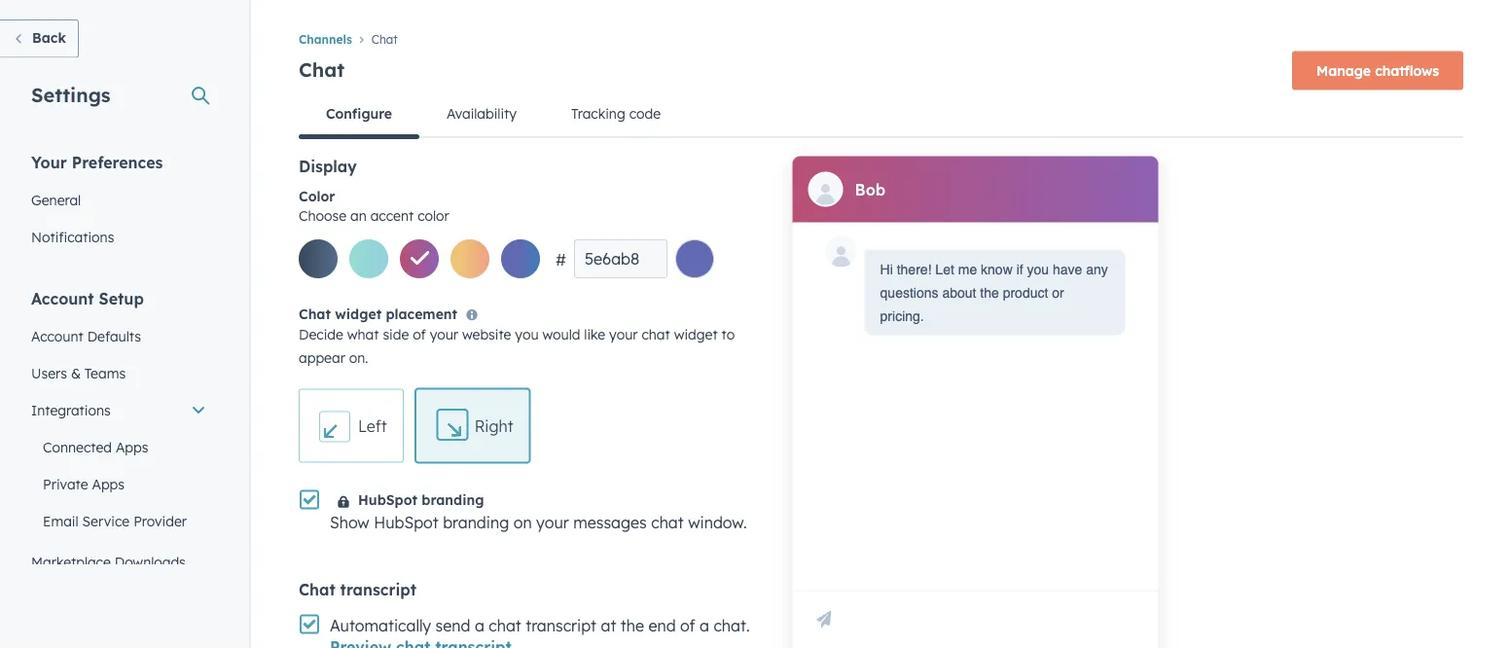 Task type: describe. For each thing, give the bounding box(es) containing it.
&
[[71, 364, 81, 381]]

manage chatflows link
[[1292, 51, 1463, 90]]

hi there! let me know if you have any questions about the product or pricing.
[[880, 261, 1108, 323]]

channels button
[[299, 28, 352, 51]]

know
[[981, 261, 1013, 277]]

like
[[584, 325, 605, 342]]

questions
[[880, 284, 939, 300]]

defaults
[[87, 327, 141, 344]]

connected apps link
[[19, 429, 218, 466]]

you for would
[[515, 325, 539, 342]]

agent says: hi there! let me know if you have any questions about the product or pricing. element
[[880, 257, 1110, 327]]

channels
[[299, 32, 352, 47]]

chat banner
[[299, 45, 1463, 90]]

appear
[[299, 349, 345, 366]]

private apps link
[[19, 466, 218, 503]]

none checkbox artboard
[[299, 389, 404, 463]]

settings
[[31, 82, 110, 107]]

configure button
[[299, 90, 419, 139]]

window.
[[688, 512, 747, 532]]

1 vertical spatial branding
[[443, 512, 509, 532]]

account setup
[[31, 289, 144, 308]]

pricing.
[[880, 308, 924, 323]]

integrations
[[31, 401, 111, 418]]

messages
[[573, 512, 647, 532]]

back link
[[0, 19, 79, 58]]

availability button
[[419, 90, 544, 137]]

color
[[299, 187, 335, 204]]

you for have
[[1027, 261, 1049, 277]]

chat inside navigation
[[372, 32, 398, 47]]

account setup element
[[19, 288, 218, 648]]

accent
[[370, 207, 414, 224]]

automatically send a chat transcript at the end of a chat.
[[330, 615, 750, 635]]

chat inside decide what side of your website you would like your chat widget to appear on.
[[642, 325, 670, 342]]

decide
[[299, 325, 343, 342]]

users
[[31, 364, 67, 381]]

let
[[935, 261, 954, 277]]

would
[[542, 325, 580, 342]]

2 horizontal spatial your
[[609, 325, 638, 342]]

send
[[436, 615, 470, 635]]

provider
[[133, 512, 187, 529]]

about
[[942, 284, 976, 300]]

hubspot branding
[[358, 491, 484, 508]]

chat.
[[714, 615, 750, 635]]

show
[[330, 512, 369, 532]]

chat transcript
[[299, 579, 417, 599]]

display
[[299, 156, 357, 175]]

users & teams link
[[19, 355, 218, 392]]

teams
[[85, 364, 126, 381]]

show hubspot branding on your messages chat window.
[[330, 512, 747, 532]]

private
[[43, 475, 88, 492]]

apps for private apps
[[92, 475, 125, 492]]

on
[[513, 512, 532, 532]]

users & teams
[[31, 364, 126, 381]]

back
[[32, 29, 66, 46]]

your preferences
[[31, 152, 163, 172]]

marketplace downloads
[[31, 553, 186, 570]]

tracking code button
[[544, 90, 688, 137]]

artboard image
[[315, 405, 354, 446]]

decide what side of your website you would like your chat widget to appear on.
[[299, 325, 735, 366]]

chat inside banner
[[299, 57, 345, 82]]

chat up decide
[[299, 305, 331, 322]]

chat up automatically
[[299, 579, 335, 599]]

notifications
[[31, 228, 114, 245]]

general link
[[19, 181, 218, 218]]

1 a from the left
[[475, 615, 484, 635]]

code
[[629, 104, 661, 121]]

your
[[31, 152, 67, 172]]

if
[[1016, 261, 1023, 277]]

me
[[958, 261, 977, 277]]

general
[[31, 191, 81, 208]]

have
[[1053, 261, 1082, 277]]

availability
[[447, 104, 517, 121]]

email service provider
[[43, 512, 187, 529]]

downloads
[[115, 553, 186, 570]]

tracking code
[[571, 104, 661, 121]]

placement
[[386, 305, 457, 322]]

the inside hi there! let me know if you have any questions about the product or pricing.
[[980, 284, 999, 300]]

or
[[1052, 284, 1064, 300]]

bob
[[855, 179, 886, 199]]



Task type: locate. For each thing, give the bounding box(es) containing it.
you left would
[[515, 325, 539, 342]]

notifications link
[[19, 218, 218, 255]]

none checkbox down on.
[[299, 389, 404, 463]]

0 vertical spatial hubspot
[[358, 491, 417, 508]]

chat right like
[[642, 325, 670, 342]]

navigation containing channels
[[299, 26, 1463, 51]]

widget
[[335, 305, 382, 322], [674, 325, 718, 342]]

choose
[[299, 207, 346, 224]]

1 horizontal spatial transcript
[[526, 615, 597, 635]]

chat right send
[[489, 615, 521, 635]]

hubspot up "show"
[[358, 491, 417, 508]]

transcript
[[340, 579, 417, 599], [526, 615, 597, 635]]

account for account defaults
[[31, 327, 83, 344]]

0 horizontal spatial widget
[[335, 305, 382, 322]]

a right send
[[475, 615, 484, 635]]

website
[[462, 325, 511, 342]]

1 horizontal spatial none checkbox
[[415, 389, 530, 463]]

1 vertical spatial apps
[[92, 475, 125, 492]]

chat right channels
[[372, 32, 398, 47]]

the right at
[[621, 615, 644, 635]]

an
[[350, 207, 367, 224]]

navigation
[[299, 26, 1463, 51], [299, 90, 1463, 139]]

artboard image
[[432, 405, 471, 446]]

side
[[383, 325, 409, 342]]

account for account setup
[[31, 289, 94, 308]]

chat left window.
[[651, 512, 684, 532]]

0 vertical spatial branding
[[422, 491, 484, 508]]

0 vertical spatial navigation
[[299, 26, 1463, 51]]

any
[[1086, 261, 1108, 277]]

end
[[649, 615, 676, 635]]

there!
[[897, 261, 932, 277]]

your down placement on the top
[[430, 325, 458, 342]]

account up users
[[31, 327, 83, 344]]

branding down artboard icon
[[422, 491, 484, 508]]

apps for connected apps
[[116, 438, 148, 455]]

0 vertical spatial you
[[1027, 261, 1049, 277]]

account up account defaults on the left of page
[[31, 289, 94, 308]]

configure
[[326, 104, 392, 121]]

automatically
[[330, 615, 431, 635]]

what
[[347, 325, 379, 342]]

navigation containing configure
[[299, 90, 1463, 139]]

none checkbox containing right
[[415, 389, 530, 463]]

none checkbox up hubspot branding
[[415, 389, 530, 463]]

the
[[980, 284, 999, 300], [621, 615, 644, 635]]

hubspot down hubspot branding
[[374, 512, 439, 532]]

tracking
[[571, 104, 625, 121]]

of
[[413, 325, 426, 342], [680, 615, 695, 635]]

2 navigation from the top
[[299, 90, 1463, 139]]

1 vertical spatial the
[[621, 615, 644, 635]]

color
[[418, 207, 449, 224]]

hi
[[880, 261, 893, 277]]

marketplace
[[31, 553, 111, 570]]

you right if
[[1027, 261, 1049, 277]]

1 horizontal spatial widget
[[674, 325, 718, 342]]

apps up service
[[92, 475, 125, 492]]

1 vertical spatial chat
[[651, 512, 684, 532]]

of down placement on the top
[[413, 325, 426, 342]]

1 vertical spatial of
[[680, 615, 695, 635]]

left
[[358, 416, 387, 435]]

widget left to
[[674, 325, 718, 342]]

chatflows
[[1375, 62, 1439, 79]]

0 vertical spatial transcript
[[340, 579, 417, 599]]

widget inside decide what side of your website you would like your chat widget to appear on.
[[674, 325, 718, 342]]

transcript up automatically
[[340, 579, 417, 599]]

chat widget placement
[[299, 305, 457, 322]]

branding left on
[[443, 512, 509, 532]]

#
[[556, 250, 566, 269]]

1 vertical spatial account
[[31, 327, 83, 344]]

chat down channels button
[[299, 57, 345, 82]]

on.
[[349, 349, 368, 366]]

manage
[[1317, 62, 1371, 79]]

a left chat.
[[700, 615, 709, 635]]

your right on
[[536, 512, 569, 532]]

service
[[82, 512, 130, 529]]

0 horizontal spatial none checkbox
[[299, 389, 404, 463]]

1 horizontal spatial a
[[700, 615, 709, 635]]

0 vertical spatial the
[[980, 284, 999, 300]]

0 horizontal spatial the
[[621, 615, 644, 635]]

0 horizontal spatial a
[[475, 615, 484, 635]]

0 vertical spatial widget
[[335, 305, 382, 322]]

integrations button
[[19, 392, 218, 429]]

0 horizontal spatial of
[[413, 325, 426, 342]]

1 vertical spatial you
[[515, 325, 539, 342]]

1 horizontal spatial of
[[680, 615, 695, 635]]

manage chatflows
[[1317, 62, 1439, 79]]

2 a from the left
[[700, 615, 709, 635]]

connected
[[43, 438, 112, 455]]

widget up 'what'
[[335, 305, 382, 322]]

apps down integrations button
[[116, 438, 148, 455]]

0 horizontal spatial you
[[515, 325, 539, 342]]

0 vertical spatial apps
[[116, 438, 148, 455]]

your for website
[[430, 325, 458, 342]]

1 none checkbox from the left
[[299, 389, 404, 463]]

0 vertical spatial chat
[[642, 325, 670, 342]]

connected apps
[[43, 438, 148, 455]]

you inside decide what side of your website you would like your chat widget to appear on.
[[515, 325, 539, 342]]

your right like
[[609, 325, 638, 342]]

to
[[722, 325, 735, 342]]

account defaults link
[[19, 318, 218, 355]]

at
[[601, 615, 616, 635]]

your for messages
[[536, 512, 569, 532]]

1 horizontal spatial the
[[980, 284, 999, 300]]

1 vertical spatial hubspot
[[374, 512, 439, 532]]

1 vertical spatial widget
[[674, 325, 718, 342]]

of inside decide what side of your website you would like your chat widget to appear on.
[[413, 325, 426, 342]]

account defaults
[[31, 327, 141, 344]]

0 horizontal spatial your
[[430, 325, 458, 342]]

private apps
[[43, 475, 125, 492]]

preferences
[[72, 152, 163, 172]]

your preferences element
[[19, 151, 218, 255]]

2 none checkbox from the left
[[415, 389, 530, 463]]

a
[[475, 615, 484, 635], [700, 615, 709, 635]]

1 vertical spatial navigation
[[299, 90, 1463, 139]]

1 horizontal spatial your
[[536, 512, 569, 532]]

email
[[43, 512, 78, 529]]

you inside hi there! let me know if you have any questions about the product or pricing.
[[1027, 261, 1049, 277]]

0 horizontal spatial transcript
[[340, 579, 417, 599]]

transcript left at
[[526, 615, 597, 635]]

product
[[1003, 284, 1048, 300]]

the down know
[[980, 284, 999, 300]]

of right end
[[680, 615, 695, 635]]

0 vertical spatial of
[[413, 325, 426, 342]]

1 navigation from the top
[[299, 26, 1463, 51]]

0 vertical spatial account
[[31, 289, 94, 308]]

1 vertical spatial transcript
[[526, 615, 597, 635]]

marketplace downloads link
[[19, 543, 218, 580]]

color choose an accent color
[[299, 187, 449, 224]]

none checkbox containing left
[[299, 389, 404, 463]]

1 account from the top
[[31, 289, 94, 308]]

2 account from the top
[[31, 327, 83, 344]]

right
[[475, 416, 513, 435]]

account
[[31, 289, 94, 308], [31, 327, 83, 344]]

1 horizontal spatial you
[[1027, 261, 1049, 277]]

setup
[[99, 289, 144, 308]]

chat
[[642, 325, 670, 342], [651, 512, 684, 532], [489, 615, 521, 635]]

None checkbox
[[299, 389, 404, 463], [415, 389, 530, 463]]

your
[[430, 325, 458, 342], [609, 325, 638, 342], [536, 512, 569, 532]]

2 vertical spatial chat
[[489, 615, 521, 635]]

None text field
[[574, 239, 668, 278]]

you
[[1027, 261, 1049, 277], [515, 325, 539, 342]]

email service provider link
[[19, 503, 218, 540]]

apps
[[116, 438, 148, 455], [92, 475, 125, 492]]



Task type: vqa. For each thing, say whether or not it's contained in the screenshot.
"product"
yes



